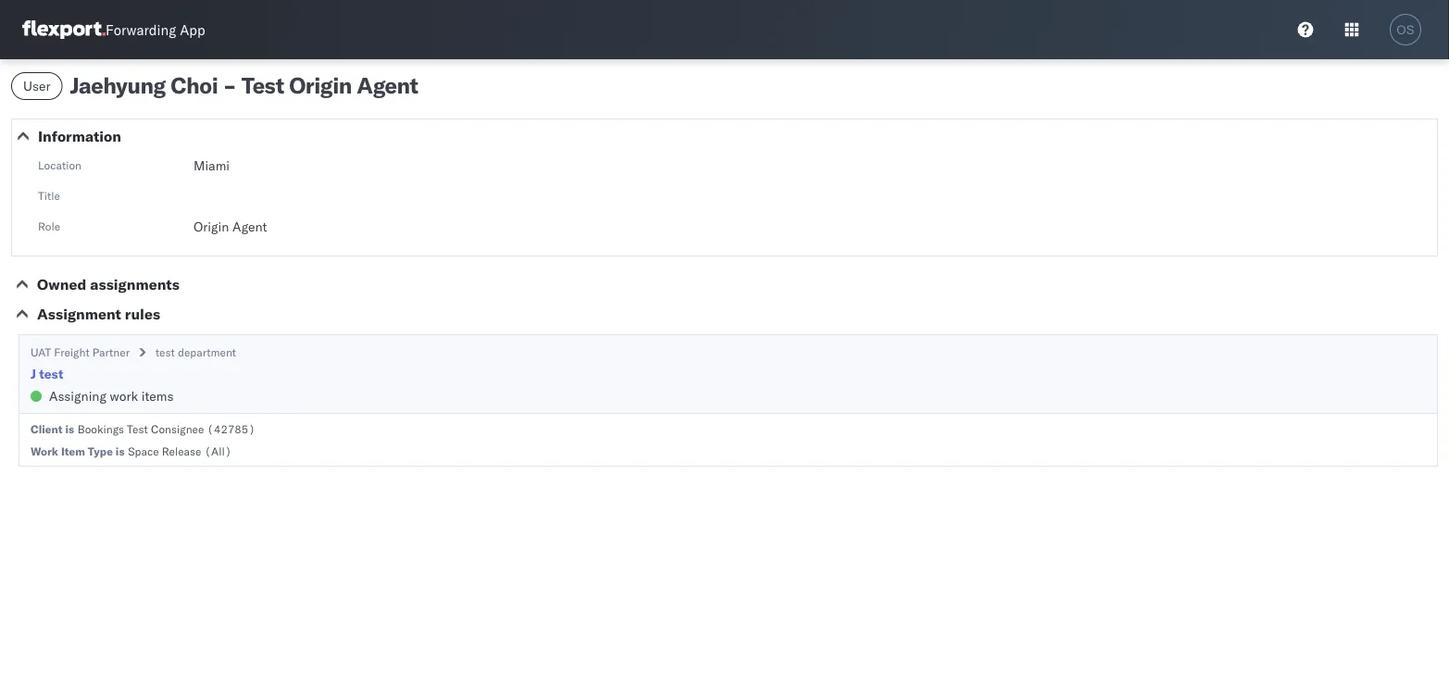 Task type: describe. For each thing, give the bounding box(es) containing it.
item
[[61, 444, 85, 458]]

forwarding app link
[[22, 20, 205, 39]]

title
[[38, 189, 60, 202]]

j
[[31, 366, 36, 382]]

jaehyung
[[70, 71, 166, 99]]

consignee
[[151, 422, 204, 436]]

1 vertical spatial agent
[[233, 219, 267, 235]]

0 horizontal spatial is
[[65, 422, 74, 436]]

1 vertical spatial origin
[[194, 219, 229, 235]]

uat
[[31, 346, 51, 359]]

0 vertical spatial origin
[[289, 71, 352, 99]]

1 vertical spatial is
[[116, 444, 125, 458]]

1 vertical spatial test
[[39, 366, 63, 382]]

forwarding
[[106, 21, 176, 38]]

-
[[223, 71, 236, 99]]

1 horizontal spatial agent
[[357, 71, 418, 99]]

items
[[142, 388, 174, 404]]

type
[[88, 444, 113, 458]]

department
[[178, 346, 236, 359]]

test department
[[156, 346, 236, 359]]

uat freight partner
[[31, 346, 130, 359]]

os
[[1398, 23, 1415, 37]]

client is bookings test consignee (42785)
[[31, 422, 255, 436]]

j test link
[[31, 365, 63, 384]]

(all)
[[204, 444, 232, 458]]

work
[[110, 388, 138, 404]]

bookings
[[78, 422, 124, 436]]

(42785)
[[207, 422, 255, 436]]

partner
[[92, 346, 130, 359]]



Task type: vqa. For each thing, say whether or not it's contained in the screenshot.
the leftmost 'test'
yes



Task type: locate. For each thing, give the bounding box(es) containing it.
is
[[65, 422, 74, 436], [116, 444, 125, 458]]

information
[[38, 127, 121, 145]]

owned assignments
[[37, 275, 180, 294]]

test up the space
[[127, 422, 148, 436]]

0 horizontal spatial agent
[[233, 219, 267, 235]]

0 horizontal spatial test
[[127, 422, 148, 436]]

os button
[[1385, 8, 1428, 51]]

1 horizontal spatial test
[[241, 71, 284, 99]]

release
[[162, 444, 202, 458]]

is right type
[[116, 444, 125, 458]]

client
[[31, 422, 63, 436]]

role
[[38, 219, 60, 233]]

0 vertical spatial test
[[241, 71, 284, 99]]

work
[[31, 444, 58, 458]]

1 horizontal spatial origin
[[289, 71, 352, 99]]

0 vertical spatial agent
[[357, 71, 418, 99]]

test right '-'
[[241, 71, 284, 99]]

assignments
[[90, 275, 180, 294]]

0 horizontal spatial origin
[[194, 219, 229, 235]]

0 vertical spatial is
[[65, 422, 74, 436]]

test left department
[[156, 346, 175, 359]]

space
[[128, 444, 159, 458]]

user
[[23, 78, 51, 94]]

agent
[[357, 71, 418, 99], [233, 219, 267, 235]]

assigning work items
[[49, 388, 174, 404]]

assigning
[[49, 388, 106, 404]]

forwarding app
[[106, 21, 205, 38]]

assignment rules
[[37, 305, 160, 323]]

choi
[[171, 71, 218, 99]]

rules
[[125, 305, 160, 323]]

space release (all)
[[128, 444, 232, 458]]

test for origin
[[241, 71, 284, 99]]

0 vertical spatial test
[[156, 346, 175, 359]]

test
[[156, 346, 175, 359], [39, 366, 63, 382]]

app
[[180, 21, 205, 38]]

1 horizontal spatial test
[[156, 346, 175, 359]]

origin down miami
[[194, 219, 229, 235]]

test for consignee
[[127, 422, 148, 436]]

origin agent
[[194, 219, 267, 235]]

freight
[[54, 346, 90, 359]]

owned
[[37, 275, 87, 294]]

assignment
[[37, 305, 121, 323]]

jaehyung choi - test origin agent
[[70, 71, 418, 99]]

flexport. image
[[22, 20, 106, 39]]

j test
[[31, 366, 63, 382]]

is up the item
[[65, 422, 74, 436]]

location
[[38, 158, 82, 172]]

test right "j"
[[39, 366, 63, 382]]

miami
[[194, 158, 230, 174]]

work item type is
[[31, 444, 125, 458]]

origin right '-'
[[289, 71, 352, 99]]

origin
[[289, 71, 352, 99], [194, 219, 229, 235]]

test
[[241, 71, 284, 99], [127, 422, 148, 436]]

0 horizontal spatial test
[[39, 366, 63, 382]]

1 vertical spatial test
[[127, 422, 148, 436]]

1 horizontal spatial is
[[116, 444, 125, 458]]



